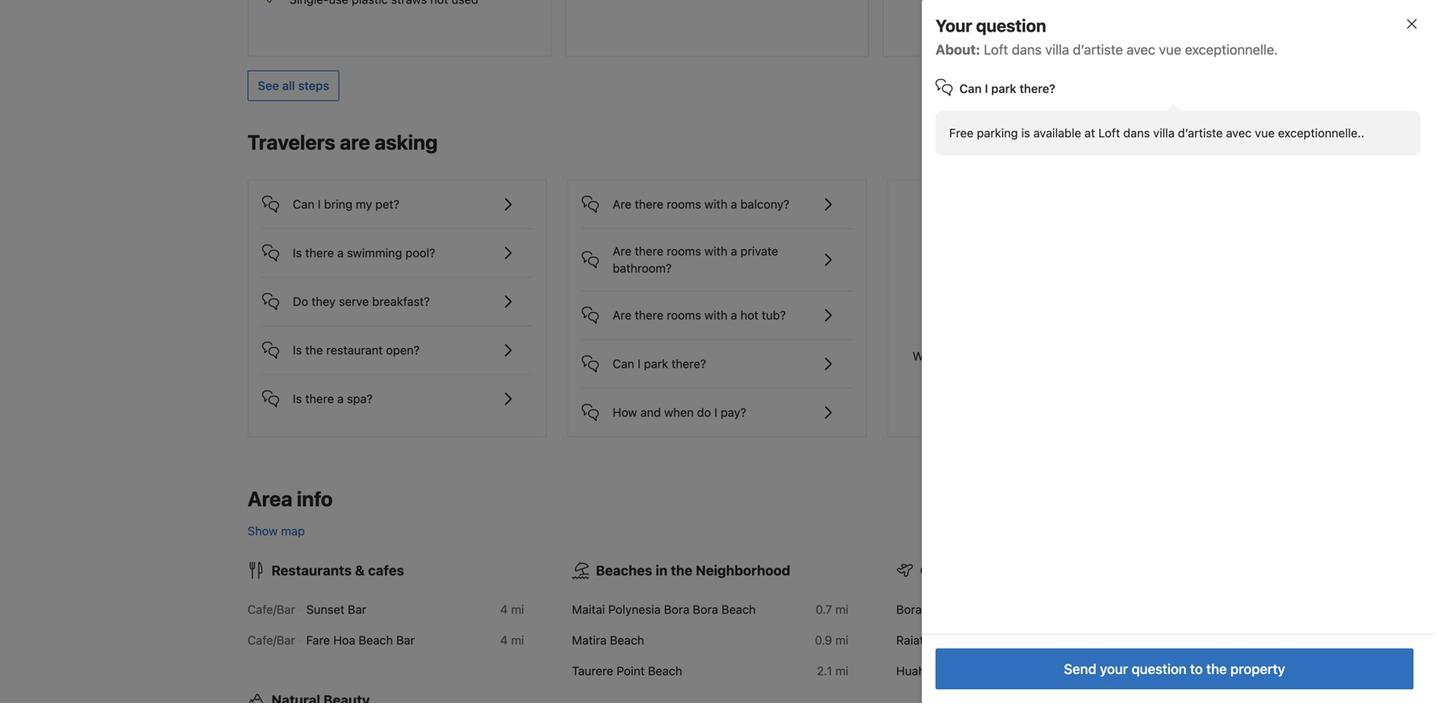 Task type: describe. For each thing, give the bounding box(es) containing it.
free
[[950, 126, 974, 140]]

mi for matira beach
[[836, 634, 849, 648]]

private
[[741, 244, 779, 258]]

is there a swimming pool?
[[293, 246, 436, 260]]

fare hoa beach bar
[[306, 634, 415, 648]]

1 vertical spatial airport
[[941, 634, 979, 648]]

are for are there rooms with a balcony?
[[613, 197, 632, 211]]

see availability button
[[1083, 128, 1187, 159]]

hot
[[741, 308, 759, 322]]

mi left matira
[[511, 634, 524, 648]]

are there rooms with a private bathroom?
[[613, 244, 779, 275]]

there for are there rooms with a hot tub?
[[635, 308, 664, 322]]

free parking is available at loft dans villa d'artiste avec vue exceptionnelle..
[[950, 126, 1365, 140]]

pay?
[[721, 406, 747, 420]]

huahine
[[897, 664, 942, 678]]

is
[[1022, 126, 1031, 140]]

all
[[282, 79, 295, 93]]

rooms for hot
[[667, 308, 702, 322]]

in
[[656, 563, 668, 579]]

your question dialog
[[895, 0, 1435, 704]]

0.7 mi
[[816, 603, 849, 617]]

beach right point
[[648, 664, 683, 678]]

send
[[1064, 661, 1097, 678]]

at
[[1085, 126, 1096, 140]]

mi left maitai
[[511, 603, 524, 617]]

is there a spa? button
[[262, 375, 533, 409]]

with for balcony?
[[705, 197, 728, 211]]

can i bring my pet?
[[293, 197, 400, 211]]

48
[[1142, 664, 1157, 678]]

answer
[[1020, 349, 1060, 363]]

1 horizontal spatial villa
[[1154, 126, 1175, 140]]

parking
[[977, 126, 1019, 140]]

beaches in the neighborhood
[[596, 563, 791, 579]]

0 horizontal spatial fare
[[306, 634, 330, 648]]

see all steps button
[[248, 70, 340, 101]]

point
[[617, 664, 645, 678]]

when
[[664, 406, 694, 420]]

we have an instant answer to most questions
[[913, 349, 1162, 363]]

are there rooms with a balcony?
[[613, 197, 790, 211]]

beaches
[[596, 563, 653, 579]]

your
[[936, 15, 973, 35]]

a inside is there a spa? "button"
[[337, 392, 344, 406]]

is there a swimming pool? button
[[262, 229, 533, 263]]

&
[[355, 563, 365, 579]]

4 for fare hoa beach bar
[[500, 634, 508, 648]]

do
[[293, 295, 308, 309]]

are for are there rooms with a private bathroom?
[[613, 244, 632, 258]]

can i park there? inside can i park there? button
[[613, 357, 707, 371]]

spa?
[[347, 392, 373, 406]]

pet?
[[376, 197, 400, 211]]

see all steps
[[258, 79, 329, 93]]

4 mi for sunset bar
[[500, 603, 524, 617]]

question inside button
[[1132, 661, 1187, 678]]

restaurants & cafes
[[272, 563, 404, 579]]

0 horizontal spatial to
[[1063, 349, 1074, 363]]

sunset
[[306, 603, 345, 617]]

availability
[[1117, 137, 1177, 151]]

they
[[312, 295, 336, 309]]

is there a spa?
[[293, 392, 373, 406]]

see availability
[[1093, 137, 1177, 151]]

bathroom?
[[613, 261, 672, 275]]

area
[[248, 487, 293, 511]]

raiatea
[[897, 634, 937, 648]]

is for is the restaurant open?
[[293, 343, 302, 357]]

2.1 mi
[[817, 664, 849, 678]]

have
[[934, 349, 960, 363]]

taurere point beach
[[572, 664, 683, 678]]

can i park there? button
[[582, 340, 853, 374]]

are there rooms with a balcony? button
[[582, 181, 853, 215]]

neighborhood
[[696, 563, 791, 579]]

hoa
[[333, 634, 356, 648]]

a for are there rooms with a balcony?
[[731, 197, 738, 211]]

is the restaurant open? button
[[262, 327, 533, 361]]

your
[[1100, 661, 1129, 678]]

i inside dialog
[[985, 82, 989, 96]]

my
[[356, 197, 372, 211]]

an
[[963, 349, 976, 363]]

is for is there a swimming pool?
[[293, 246, 302, 260]]

dans inside your question about: loft dans villa d'artiste avec vue exceptionnelle.
[[1012, 41, 1042, 58]]

see for see availability
[[1093, 137, 1114, 151]]

park inside the your question dialog
[[992, 82, 1017, 96]]

4 for sunset bar
[[500, 603, 508, 617]]

how and when do i pay? button
[[582, 389, 853, 423]]

the inside button
[[1207, 661, 1227, 678]]

i inside button
[[318, 197, 321, 211]]

can i bring my pet? button
[[262, 181, 533, 215]]

do they serve breakfast? button
[[262, 278, 533, 312]]

48 mi
[[1142, 664, 1173, 678]]

travelers
[[248, 130, 336, 154]]

open?
[[386, 343, 420, 357]]

with for hot
[[705, 308, 728, 322]]

bora bora airport
[[897, 603, 992, 617]]

info
[[297, 487, 333, 511]]

is for is there a spa?
[[293, 392, 302, 406]]

rooms for private
[[667, 244, 702, 258]]

can for can i bring my pet? button
[[293, 197, 315, 211]]

tub?
[[762, 308, 786, 322]]

instant
[[980, 349, 1017, 363]]

there for is there a spa?
[[305, 392, 334, 406]]

1 bora from the left
[[664, 603, 690, 617]]

question inside your question about: loft dans villa d'artiste avec vue exceptionnelle.
[[977, 15, 1047, 35]]

a for are there rooms with a private bathroom?
[[731, 244, 738, 258]]

park inside button
[[644, 357, 669, 371]]

swimming
[[347, 246, 402, 260]]

villa inside your question about: loft dans villa d'artiste avec vue exceptionnelle.
[[1046, 41, 1070, 58]]

avec inside your question about: loft dans villa d'artiste avec vue exceptionnelle.
[[1127, 41, 1156, 58]]

3 bora from the left
[[897, 603, 922, 617]]

sunset bar
[[306, 603, 367, 617]]

1 horizontal spatial d'artiste
[[1178, 126, 1223, 140]]

polynesia
[[609, 603, 661, 617]]

balcony?
[[741, 197, 790, 211]]

asking
[[375, 130, 438, 154]]

how
[[613, 406, 637, 420]]

with for private
[[705, 244, 728, 258]]

there for is there a swimming pool?
[[305, 246, 334, 260]]



Task type: vqa. For each thing, say whether or not it's contained in the screenshot.
second the "165" from right
no



Task type: locate. For each thing, give the bounding box(es) containing it.
0 horizontal spatial villa
[[1046, 41, 1070, 58]]

1 horizontal spatial vue
[[1255, 126, 1275, 140]]

a left 'swimming'
[[337, 246, 344, 260]]

with left hot
[[705, 308, 728, 322]]

3 is from the top
[[293, 392, 302, 406]]

are inside are there rooms with a private bathroom?
[[613, 244, 632, 258]]

huahine – fare airport
[[897, 664, 1020, 678]]

0 vertical spatial loft
[[984, 41, 1009, 58]]

there
[[635, 197, 664, 211], [635, 244, 664, 258], [305, 246, 334, 260], [635, 308, 664, 322], [305, 392, 334, 406]]

1 vertical spatial are
[[613, 244, 632, 258]]

raiatea airport
[[897, 634, 979, 648]]

1 vertical spatial with
[[705, 244, 728, 258]]

are there rooms with a hot tub? button
[[582, 292, 853, 326]]

send your question to the property
[[1064, 661, 1286, 678]]

rooms for balcony?
[[667, 197, 702, 211]]

park up parking
[[992, 82, 1017, 96]]

2 horizontal spatial can
[[960, 82, 982, 96]]

how and when do i pay?
[[613, 406, 747, 420]]

1 horizontal spatial park
[[992, 82, 1017, 96]]

d'artiste inside your question about: loft dans villa d'artiste avec vue exceptionnelle.
[[1073, 41, 1124, 58]]

mi
[[511, 603, 524, 617], [836, 603, 849, 617], [511, 634, 524, 648], [836, 634, 849, 648], [1160, 634, 1173, 648], [836, 664, 849, 678], [1160, 664, 1173, 678]]

2 4 from the top
[[500, 634, 508, 648]]

vue inside your question about: loft dans villa d'artiste avec vue exceptionnelle.
[[1159, 41, 1182, 58]]

4 mi for fare hoa beach bar
[[500, 634, 524, 648]]

bora down beaches in the neighborhood
[[693, 603, 719, 617]]

0.7
[[816, 603, 833, 617]]

a left hot
[[731, 308, 738, 322]]

a left private
[[731, 244, 738, 258]]

1 horizontal spatial fare
[[955, 664, 979, 678]]

with up the are there rooms with a private bathroom? button
[[705, 197, 728, 211]]

dans right at
[[1124, 126, 1151, 140]]

question down 22 mi
[[1132, 661, 1187, 678]]

are for are there rooms with a hot tub?
[[613, 308, 632, 322]]

bora
[[664, 603, 690, 617], [693, 603, 719, 617], [897, 603, 922, 617], [925, 603, 951, 617]]

to
[[1063, 349, 1074, 363], [1191, 661, 1203, 678]]

1 is from the top
[[293, 246, 302, 260]]

is down do
[[293, 343, 302, 357]]

2 rooms from the top
[[667, 244, 702, 258]]

0 horizontal spatial park
[[644, 357, 669, 371]]

a inside is there a swimming pool? button
[[337, 246, 344, 260]]

rooms inside are there rooms with a private bathroom?
[[667, 244, 702, 258]]

0 horizontal spatial vue
[[1159, 41, 1182, 58]]

0 vertical spatial 4
[[500, 603, 508, 617]]

0 vertical spatial question
[[977, 15, 1047, 35]]

steps
[[298, 79, 329, 93]]

d'artiste up at
[[1073, 41, 1124, 58]]

cafe/bar
[[248, 603, 295, 617], [248, 634, 295, 648]]

a inside are there rooms with a hot tub? button
[[731, 308, 738, 322]]

loft right about:
[[984, 41, 1009, 58]]

airport down closest airports
[[954, 603, 992, 617]]

0 vertical spatial the
[[305, 343, 323, 357]]

mi for taurere point beach
[[836, 664, 849, 678]]

airport up the huahine – fare airport
[[941, 634, 979, 648]]

beach down neighborhood
[[722, 603, 756, 617]]

bora up raiatea
[[897, 603, 922, 617]]

1 horizontal spatial loft
[[1099, 126, 1121, 140]]

4 mi left matira
[[500, 634, 524, 648]]

is up do
[[293, 246, 302, 260]]

i up and
[[638, 357, 641, 371]]

can up how
[[613, 357, 635, 371]]

see left all
[[258, 79, 279, 93]]

1 vertical spatial cafe/bar
[[248, 634, 295, 648]]

loft inside your question about: loft dans villa d'artiste avec vue exceptionnelle.
[[984, 41, 1009, 58]]

there? inside button
[[672, 357, 707, 371]]

closest airports
[[921, 563, 1028, 579]]

3 rooms from the top
[[667, 308, 702, 322]]

beach
[[722, 603, 756, 617], [359, 634, 393, 648], [610, 634, 645, 648], [648, 664, 683, 678]]

1 4 mi from the top
[[500, 603, 524, 617]]

4 left matira
[[500, 634, 508, 648]]

i right do
[[715, 406, 718, 420]]

the left restaurant
[[305, 343, 323, 357]]

can
[[960, 82, 982, 96], [293, 197, 315, 211], [613, 357, 635, 371]]

2.1
[[817, 664, 833, 678]]

pool?
[[406, 246, 436, 260]]

4 left maitai
[[500, 603, 508, 617]]

matira beach
[[572, 634, 645, 648]]

is left spa?
[[293, 392, 302, 406]]

vue left the exceptionnelle..
[[1255, 126, 1275, 140]]

do
[[697, 406, 711, 420]]

0 horizontal spatial can i park there?
[[613, 357, 707, 371]]

rooms inside button
[[667, 308, 702, 322]]

can for can i park there? button
[[613, 357, 635, 371]]

there inside is there a spa? "button"
[[305, 392, 334, 406]]

airport right –
[[982, 664, 1020, 678]]

maitai polynesia bora bora beach
[[572, 603, 756, 617]]

4 mi left maitai
[[500, 603, 524, 617]]

see for see all steps
[[258, 79, 279, 93]]

1 with from the top
[[705, 197, 728, 211]]

1 vertical spatial there?
[[672, 357, 707, 371]]

2 cafe/bar from the top
[[248, 634, 295, 648]]

2 vertical spatial can
[[613, 357, 635, 371]]

send your question to the property button
[[936, 649, 1414, 690]]

1 vertical spatial park
[[644, 357, 669, 371]]

i left bring on the top left of the page
[[318, 197, 321, 211]]

is the restaurant open?
[[293, 343, 420, 357]]

can down about:
[[960, 82, 982, 96]]

property
[[1231, 661, 1286, 678]]

1 vertical spatial question
[[1132, 661, 1187, 678]]

to inside button
[[1191, 661, 1203, 678]]

0 horizontal spatial there?
[[672, 357, 707, 371]]

1 vertical spatial avec
[[1227, 126, 1252, 140]]

are
[[613, 197, 632, 211], [613, 244, 632, 258], [613, 308, 632, 322]]

i inside button
[[638, 357, 641, 371]]

villa up available
[[1046, 41, 1070, 58]]

4 bora from the left
[[925, 603, 951, 617]]

0 vertical spatial can
[[960, 82, 982, 96]]

see left availability
[[1093, 137, 1114, 151]]

1 horizontal spatial can
[[613, 357, 635, 371]]

do they serve breakfast?
[[293, 295, 430, 309]]

question
[[977, 15, 1047, 35], [1132, 661, 1187, 678]]

rooms
[[667, 197, 702, 211], [667, 244, 702, 258], [667, 308, 702, 322]]

0 vertical spatial rooms
[[667, 197, 702, 211]]

villa right at
[[1154, 126, 1175, 140]]

the inside button
[[305, 343, 323, 357]]

1 horizontal spatial there?
[[1020, 82, 1056, 96]]

0 vertical spatial park
[[992, 82, 1017, 96]]

2 with from the top
[[705, 244, 728, 258]]

1 horizontal spatial dans
[[1124, 126, 1151, 140]]

beach right "hoa" at the left bottom of page
[[359, 634, 393, 648]]

there? up the is on the top right
[[1020, 82, 1056, 96]]

matira
[[572, 634, 607, 648]]

can inside the your question dialog
[[960, 82, 982, 96]]

0 vertical spatial are
[[613, 197, 632, 211]]

0 horizontal spatial the
[[305, 343, 323, 357]]

cafe/bar for sunset bar
[[248, 603, 295, 617]]

1 4 from the top
[[500, 603, 508, 617]]

1 vertical spatial to
[[1191, 661, 1203, 678]]

2 vertical spatial are
[[613, 308, 632, 322]]

closest
[[921, 563, 971, 579]]

see
[[258, 79, 279, 93], [1093, 137, 1114, 151]]

a inside are there rooms with a private bathroom?
[[731, 244, 738, 258]]

question right your in the top of the page
[[977, 15, 1047, 35]]

your question about: loft dans villa d'artiste avec vue exceptionnelle.
[[936, 15, 1279, 58]]

mi right 48 at the bottom of page
[[1160, 664, 1173, 678]]

d'artiste right availability
[[1178, 126, 1223, 140]]

22 mi
[[1143, 634, 1173, 648]]

i up parking
[[985, 82, 989, 96]]

2 bora from the left
[[693, 603, 719, 617]]

0 vertical spatial vue
[[1159, 41, 1182, 58]]

1 vertical spatial can i park there?
[[613, 357, 707, 371]]

i
[[985, 82, 989, 96], [318, 197, 321, 211], [638, 357, 641, 371], [715, 406, 718, 420]]

mi right 2.1
[[836, 664, 849, 678]]

0 vertical spatial fare
[[306, 634, 330, 648]]

fare
[[306, 634, 330, 648], [955, 664, 979, 678]]

vue
[[1159, 41, 1182, 58], [1255, 126, 1275, 140]]

0 horizontal spatial can
[[293, 197, 315, 211]]

–
[[945, 664, 952, 678]]

2 horizontal spatial the
[[1207, 661, 1227, 678]]

mi right 0.7
[[836, 603, 849, 617]]

a
[[731, 197, 738, 211], [731, 244, 738, 258], [337, 246, 344, 260], [731, 308, 738, 322], [337, 392, 344, 406]]

there inside is there a swimming pool? button
[[305, 246, 334, 260]]

2 vertical spatial rooms
[[667, 308, 702, 322]]

there? up how and when do i pay?
[[672, 357, 707, 371]]

rooms up can i park there? button
[[667, 308, 702, 322]]

the left property
[[1207, 661, 1227, 678]]

can inside button
[[613, 357, 635, 371]]

d'artiste
[[1073, 41, 1124, 58], [1178, 126, 1223, 140]]

22
[[1143, 634, 1157, 648]]

1 cafe/bar from the top
[[248, 603, 295, 617]]

1 horizontal spatial avec
[[1227, 126, 1252, 140]]

1 vertical spatial 4
[[500, 634, 508, 648]]

restaurants
[[272, 563, 352, 579]]

avec up free parking is available at loft dans villa d'artiste avec vue exceptionnelle..
[[1127, 41, 1156, 58]]

dans right about:
[[1012, 41, 1042, 58]]

area info
[[248, 487, 333, 511]]

we
[[913, 349, 931, 363]]

0 vertical spatial cafe/bar
[[248, 603, 295, 617]]

1 vertical spatial d'artiste
[[1178, 126, 1223, 140]]

bar right "hoa" at the left bottom of page
[[396, 634, 415, 648]]

a left balcony?
[[731, 197, 738, 211]]

1 vertical spatial loft
[[1099, 126, 1121, 140]]

1 horizontal spatial question
[[1132, 661, 1187, 678]]

0 vertical spatial see
[[258, 79, 279, 93]]

about:
[[936, 41, 981, 58]]

park up and
[[644, 357, 669, 371]]

2 are from the top
[[613, 244, 632, 258]]

1 vertical spatial vue
[[1255, 126, 1275, 140]]

avec left the exceptionnelle..
[[1227, 126, 1252, 140]]

exceptionnelle.
[[1185, 41, 1279, 58]]

there? inside the your question dialog
[[1020, 82, 1056, 96]]

with left private
[[705, 244, 728, 258]]

serve
[[339, 295, 369, 309]]

2 4 mi from the top
[[500, 634, 524, 648]]

cafe/bar left "hoa" at the left bottom of page
[[248, 634, 295, 648]]

there inside are there rooms with a hot tub? button
[[635, 308, 664, 322]]

0 vertical spatial 4 mi
[[500, 603, 524, 617]]

1 rooms from the top
[[667, 197, 702, 211]]

1 vertical spatial fare
[[955, 664, 979, 678]]

bar up the fare hoa beach bar at the bottom left of page
[[348, 603, 367, 617]]

0 horizontal spatial loft
[[984, 41, 1009, 58]]

0 vertical spatial can i park there?
[[960, 82, 1056, 96]]

0 vertical spatial villa
[[1046, 41, 1070, 58]]

i inside button
[[715, 406, 718, 420]]

questions
[[1108, 349, 1162, 363]]

1 vertical spatial the
[[671, 563, 693, 579]]

cafe/bar for fare hoa beach bar
[[248, 634, 295, 648]]

0 horizontal spatial see
[[258, 79, 279, 93]]

most
[[1077, 349, 1105, 363]]

1 vertical spatial is
[[293, 343, 302, 357]]

taurere
[[572, 664, 614, 678]]

airport
[[954, 603, 992, 617], [941, 634, 979, 648], [982, 664, 1020, 678]]

0.9 mi
[[815, 634, 849, 648]]

can i park there? up parking
[[960, 82, 1056, 96]]

0 vertical spatial there?
[[1020, 82, 1056, 96]]

1 horizontal spatial see
[[1093, 137, 1114, 151]]

the right in
[[671, 563, 693, 579]]

restaurant
[[326, 343, 383, 357]]

with inside are there rooms with a private bathroom?
[[705, 244, 728, 258]]

loft right at
[[1099, 126, 1121, 140]]

and
[[641, 406, 661, 420]]

1 are from the top
[[613, 197, 632, 211]]

3 are from the top
[[613, 308, 632, 322]]

there inside are there rooms with a private bathroom?
[[635, 244, 664, 258]]

0 horizontal spatial d'artiste
[[1073, 41, 1124, 58]]

2 vertical spatial airport
[[982, 664, 1020, 678]]

can inside button
[[293, 197, 315, 211]]

1 vertical spatial villa
[[1154, 126, 1175, 140]]

mi for huahine – fare airport
[[1160, 664, 1173, 678]]

beach up the taurere point beach
[[610, 634, 645, 648]]

2 vertical spatial the
[[1207, 661, 1227, 678]]

0 vertical spatial bar
[[348, 603, 367, 617]]

1 vertical spatial bar
[[396, 634, 415, 648]]

avec
[[1127, 41, 1156, 58], [1227, 126, 1252, 140]]

0 vertical spatial avec
[[1127, 41, 1156, 58]]

park
[[992, 82, 1017, 96], [644, 357, 669, 371]]

2 is from the top
[[293, 343, 302, 357]]

a for are there rooms with a hot tub?
[[731, 308, 738, 322]]

is
[[293, 246, 302, 260], [293, 343, 302, 357], [293, 392, 302, 406]]

are inside button
[[613, 308, 632, 322]]

1 vertical spatial dans
[[1124, 126, 1151, 140]]

1 horizontal spatial bar
[[396, 634, 415, 648]]

0 vertical spatial to
[[1063, 349, 1074, 363]]

1 vertical spatial rooms
[[667, 244, 702, 258]]

bring
[[324, 197, 353, 211]]

vue left exceptionnelle. on the right top of page
[[1159, 41, 1182, 58]]

2 vertical spatial with
[[705, 308, 728, 322]]

2 vertical spatial is
[[293, 392, 302, 406]]

1 vertical spatial can
[[293, 197, 315, 211]]

fare left "hoa" at the left bottom of page
[[306, 634, 330, 648]]

0 vertical spatial dans
[[1012, 41, 1042, 58]]

1 vertical spatial see
[[1093, 137, 1114, 151]]

0 horizontal spatial question
[[977, 15, 1047, 35]]

a left spa?
[[337, 392, 344, 406]]

3 with from the top
[[705, 308, 728, 322]]

with inside are there rooms with a hot tub? button
[[705, 308, 728, 322]]

mi right 0.9
[[836, 634, 849, 648]]

1 horizontal spatial can i park there?
[[960, 82, 1056, 96]]

with inside are there rooms with a balcony? button
[[705, 197, 728, 211]]

rooms up bathroom?
[[667, 244, 702, 258]]

0 vertical spatial with
[[705, 197, 728, 211]]

there for are there rooms with a balcony?
[[635, 197, 664, 211]]

0 horizontal spatial avec
[[1127, 41, 1156, 58]]

0 vertical spatial is
[[293, 246, 302, 260]]

bora up raiatea airport
[[925, 603, 951, 617]]

to right 48 mi
[[1191, 661, 1203, 678]]

can left bring on the top left of the page
[[293, 197, 315, 211]]

1 horizontal spatial the
[[671, 563, 693, 579]]

breakfast?
[[372, 295, 430, 309]]

0.9
[[815, 634, 833, 648]]

fare right –
[[955, 664, 979, 678]]

0 horizontal spatial bar
[[348, 603, 367, 617]]

is inside "button"
[[293, 392, 302, 406]]

to left most
[[1063, 349, 1074, 363]]

bora down in
[[664, 603, 690, 617]]

cafe/bar left sunset
[[248, 603, 295, 617]]

there inside are there rooms with a balcony? button
[[635, 197, 664, 211]]

rooms up are there rooms with a private bathroom?
[[667, 197, 702, 211]]

0 vertical spatial d'artiste
[[1073, 41, 1124, 58]]

travelers are asking
[[248, 130, 438, 154]]

there for are there rooms with a private bathroom?
[[635, 244, 664, 258]]

loft
[[984, 41, 1009, 58], [1099, 126, 1121, 140]]

a inside are there rooms with a balcony? button
[[731, 197, 738, 211]]

1 vertical spatial 4 mi
[[500, 634, 524, 648]]

are
[[340, 130, 370, 154]]

mi right the '22'
[[1160, 634, 1173, 648]]

0 horizontal spatial dans
[[1012, 41, 1042, 58]]

can i park there? up and
[[613, 357, 707, 371]]

4
[[500, 603, 508, 617], [500, 634, 508, 648]]

can i park there? inside the your question dialog
[[960, 82, 1056, 96]]

mi for maitai polynesia bora bora beach
[[836, 603, 849, 617]]

airports
[[974, 563, 1028, 579]]

1 horizontal spatial to
[[1191, 661, 1203, 678]]

0 vertical spatial airport
[[954, 603, 992, 617]]

mi for raiatea airport
[[1160, 634, 1173, 648]]



